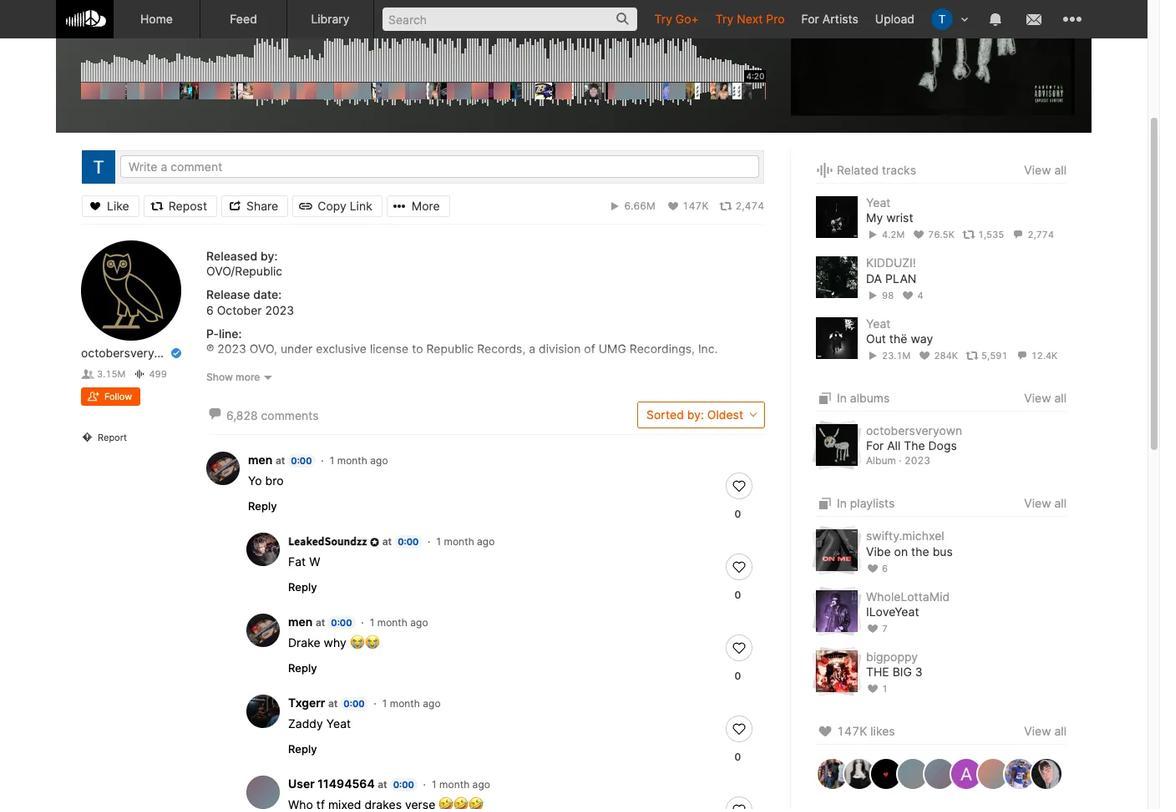 Task type: vqa. For each thing, say whether or not it's contained in the screenshot.


Task type: describe. For each thing, give the bounding box(es) containing it.
big
[[893, 665, 912, 680]]

octobersveryown for octobersveryown for all the dogs album · 2023
[[867, 424, 963, 438]]

ngc fronto's avatar element
[[870, 758, 903, 792]]

txgerr link
[[288, 696, 325, 710]]

sound image
[[816, 160, 834, 181]]

284k
[[935, 350, 958, 362]]

exclusive
[[316, 342, 367, 356]]

share button
[[221, 195, 288, 217]]

all for in playlists
[[1055, 497, 1067, 511]]

g0ne.'s avatar element
[[843, 758, 877, 792]]

track stats element for yeat out thë way
[[867, 347, 1067, 365]]

Search search field
[[383, 8, 638, 31]]

view all for in playlists
[[1025, 497, 1067, 511]]

license
[[370, 342, 409, 356]]

1,535 link
[[963, 229, 1005, 241]]

txgerr's avatar element
[[247, 695, 280, 729]]

0:00 inside '𝗟𝗲𝗮𝗸𝗲𝗱𝗦𝗼𝘂𝗻𝗱𝘇𝘇 ✪ at 0:00 · 1 month ago'
[[398, 536, 419, 548]]

view for playlists
[[1025, 497, 1052, 511]]

2023 inside p-line: ℗ 2023 ovo, under exclusive license to republic records, a division of umg recordings, inc.
[[218, 342, 246, 356]]

swifty.michxel vibe on the bus 6
[[867, 529, 953, 575]]

ago inside '𝗟𝗲𝗮𝗸𝗲𝗱𝗦𝗼𝘂𝗻𝗱𝘇𝘇 ✪ at 0:00 · 1 month ago'
[[477, 536, 495, 548]]

repost
[[169, 198, 207, 213]]

octobersveryown for all the dogs album · 2023
[[867, 424, 963, 467]]

men link for yo
[[248, 453, 273, 467]]

reply for drake
[[288, 662, 317, 675]]

yo
[[248, 474, 262, 488]]

7 link
[[867, 623, 889, 635]]

3.15m
[[97, 369, 126, 380]]

sorted by: oldest
[[647, 408, 744, 422]]

the
[[912, 544, 930, 559]]

da
[[867, 271, 883, 285]]

4.2m
[[883, 229, 905, 241]]

dogs
[[929, 439, 958, 453]]

repost button
[[143, 195, 217, 217]]

upload
[[876, 12, 915, 26]]

1 horizontal spatial octobersveryown link
[[867, 424, 963, 438]]

for artists
[[802, 12, 859, 26]]

swifty.michxel
[[867, 529, 945, 543]]

1 inside '𝗟𝗲𝗮𝗸𝗲𝗱𝗦𝗼𝘂𝗻𝗱𝘇𝘇 ✪ at 0:00 · 1 month ago'
[[437, 536, 441, 548]]

tj limegrover's avatar element
[[923, 758, 957, 792]]

6.66m
[[625, 199, 656, 212]]

more
[[236, 371, 260, 384]]

try go+ link
[[646, 0, 708, 38]]

at inside '𝗟𝗲𝗮𝗸𝗲𝗱𝗦𝗼𝘂𝗻𝗱𝘇𝘇 ✪ at 0:00 · 1 month ago'
[[382, 536, 392, 548]]

playlists
[[851, 497, 895, 511]]

on
[[895, 544, 909, 559]]

library
[[311, 12, 350, 26]]

da plan link
[[867, 271, 917, 286]]

6 link
[[867, 563, 889, 575]]

0 for zaddy yeat
[[735, 751, 742, 764]]

2023 inside "release date: 6 october 2023"
[[265, 303, 294, 317]]

view all for 147k likes
[[1025, 725, 1067, 739]]

copy link
[[318, 198, 373, 213]]

all for 147k likes
[[1055, 725, 1067, 739]]

men at 0:00 · 1 month ago for why
[[288, 615, 428, 629]]

kidduzi!
[[867, 256, 916, 270]]

show more link
[[206, 371, 765, 385]]

follow button
[[81, 388, 140, 406]]

76.5k link
[[913, 229, 955, 241]]

umg
[[599, 342, 627, 356]]

try for try go+
[[655, 12, 673, 26]]

month for zaddy yeat
[[390, 698, 420, 710]]

all for in albums
[[1055, 391, 1067, 405]]

the big 3 element
[[816, 651, 858, 693]]

all
[[888, 439, 901, 453]]

try for try next pro
[[716, 12, 734, 26]]

bigpoppy the big 3 1
[[867, 650, 923, 696]]

iloveyeat link
[[867, 605, 920, 620]]

at for drake why 😭😭
[[316, 617, 325, 629]]

records,
[[477, 342, 526, 356]]

try next pro
[[716, 12, 785, 26]]

date:
[[253, 288, 282, 302]]

wholelottamid iloveyeat 7
[[867, 590, 950, 635]]

· for zaddy yeat
[[374, 698, 377, 710]]

0:00 link for bro
[[288, 454, 316, 468]]

in albums
[[837, 391, 890, 405]]

track stats element for kidduzi! da plan
[[867, 286, 1067, 305]]

octobersveryown for octobersveryown
[[81, 346, 177, 360]]

1 inside "txgerr at 0:00 · 1 month ago"
[[383, 698, 387, 710]]

thë
[[890, 332, 908, 346]]

republic
[[427, 342, 474, 356]]

for all the dogs element
[[816, 425, 858, 466]]

my wrist element
[[816, 196, 858, 238]]

copy
[[318, 198, 347, 213]]

0 vertical spatial tara schultz's avatar element
[[932, 8, 954, 30]]

track stats element for yeat my wrist
[[867, 226, 1067, 244]]

in playlists
[[837, 497, 895, 511]]

line:
[[219, 327, 242, 341]]

why
[[324, 636, 347, 650]]

try next pro link
[[708, 0, 794, 38]]

ovo/republic
[[206, 264, 283, 278]]

yeat for my
[[867, 196, 891, 210]]

5,591
[[982, 350, 1008, 362]]

bigpoppy
[[867, 650, 918, 664]]

ago for drake why 😭😭
[[411, 617, 428, 629]]

men for yo
[[248, 453, 273, 467]]

the
[[867, 665, 890, 680]]

iloveyeat element
[[816, 591, 858, 632]]

0 for yo bro
[[735, 508, 742, 520]]

the big 3 link
[[867, 665, 923, 681]]

yo bro
[[248, 474, 284, 488]]

reply link for fat
[[288, 581, 317, 594]]

147k link
[[667, 199, 709, 213]]

set image
[[816, 494, 834, 514]]

recordings,
[[630, 342, 695, 356]]

division
[[539, 342, 581, 356]]

147k for 147k
[[683, 199, 709, 212]]

reply link for drake
[[288, 662, 317, 675]]

98
[[883, 290, 894, 301]]

month for drake why 😭😭
[[377, 617, 408, 629]]

0 for drake why 😭😭
[[735, 670, 742, 683]]

view for albums
[[1025, 391, 1052, 405]]

2023 inside octobersveryown for all the dogs album · 2023
[[905, 454, 931, 467]]

p-
[[206, 327, 219, 341]]

reply link for yo
[[248, 500, 277, 513]]

out thë way element
[[816, 317, 858, 359]]

zaddy yeat
[[288, 717, 351, 731]]

0:00 for zaddy yeat
[[344, 698, 365, 710]]

men for drake
[[288, 615, 313, 629]]

2,474
[[736, 199, 765, 212]]

to
[[412, 342, 423, 356]]

· inside '𝗟𝗲𝗮𝗸𝗲𝗱𝗦𝗼𝘂𝗻𝗱𝘇𝘇 ✪ at 0:00 · 1 month ago'
[[428, 536, 431, 548]]

1,535
[[979, 229, 1005, 241]]

0:00 link for yeat
[[340, 698, 368, 711]]

1 vertical spatial tara schultz's avatar element
[[82, 150, 115, 184]]

related
[[837, 163, 879, 177]]

men's avatar element for yo bro
[[206, 452, 240, 485]]

report link
[[81, 431, 181, 450]]

a
[[529, 342, 536, 356]]

1 link
[[867, 684, 889, 696]]

comment image
[[206, 406, 224, 424]]

p-line: ℗ 2023 ovo, under exclusive license to republic records, a division of umg recordings, inc.
[[206, 327, 718, 356]]

12.4k
[[1032, 350, 1058, 362]]

5,591 link
[[966, 350, 1008, 362]]



Task type: locate. For each thing, give the bounding box(es) containing it.
147k likes
[[837, 725, 896, 739]]

0:00 inside "txgerr at 0:00 · 1 month ago"
[[344, 698, 365, 710]]

0 horizontal spatial 2023
[[218, 342, 246, 356]]

yeat link for my
[[867, 196, 891, 210]]

0 horizontal spatial tara schultz's avatar element
[[82, 150, 115, 184]]

1 inside user 11494564 at 0:00 · 1 month ago
[[432, 779, 437, 791]]

user 377636864's avatar element
[[977, 758, 1010, 792]]

𝗟𝗲𝗮𝗸𝗲𝗱𝗦𝗼𝘂𝗻𝗱𝘇𝘇 ✪ at 0:00 · 1 month ago
[[288, 534, 495, 548]]

ago for yo bro
[[370, 454, 388, 467]]

yeat link up my
[[867, 196, 891, 210]]

ago
[[370, 454, 388, 467], [477, 536, 495, 548], [411, 617, 428, 629], [423, 698, 441, 710], [473, 779, 490, 791]]

· for yo bro
[[321, 454, 324, 467]]

yeat
[[867, 196, 891, 210], [867, 317, 891, 331], [327, 717, 351, 731]]

plan
[[886, 271, 917, 285]]

more
[[412, 198, 440, 213]]

try left go+ at the top of the page
[[655, 12, 673, 26]]

month for yo bro
[[337, 454, 368, 467]]

1 horizontal spatial men's avatar element
[[247, 614, 280, 647]]

at up drake why 😭😭
[[316, 617, 325, 629]]

men up yo
[[248, 453, 273, 467]]

0:00 link down comments
[[288, 454, 316, 468]]

home link
[[114, 0, 201, 38]]

0:00 link up why
[[328, 617, 356, 630]]

0:00 link for why
[[328, 617, 356, 630]]

feed link
[[201, 0, 287, 38]]

men link for drake
[[288, 615, 313, 629]]

0 horizontal spatial men link
[[248, 453, 273, 467]]

reply link down the zaddy
[[288, 743, 317, 756]]

0:00 for yo bro
[[291, 455, 312, 467]]

11494564
[[318, 777, 375, 791]]

0:00 link up zaddy yeat
[[340, 698, 368, 711]]

ago inside user 11494564 at 0:00 · 1 month ago
[[473, 779, 490, 791]]

for all the dogs link
[[867, 439, 958, 454]]

user 11494564 link
[[288, 777, 375, 791]]

0 vertical spatial octobersveryown link
[[81, 346, 177, 361]]

0 vertical spatial for
[[802, 12, 820, 26]]

1 vertical spatial by:
[[688, 408, 704, 422]]

for inside octobersveryown for all the dogs album · 2023
[[867, 439, 884, 453]]

4 link
[[902, 290, 924, 301]]

view all for related tracks
[[1025, 163, 1067, 177]]

octobersveryown link up 3.15m
[[81, 346, 177, 361]]

reply link down yo bro
[[248, 500, 277, 513]]

6 inside swifty.michxel vibe on the bus 6
[[883, 563, 889, 575]]

men at 0:00 · 1 month ago up bro
[[248, 453, 388, 467]]

reply link down fat w
[[288, 581, 317, 594]]

0 horizontal spatial men's avatar element
[[206, 452, 240, 485]]

1 0 from the top
[[735, 508, 742, 520]]

yeat up my
[[867, 196, 891, 210]]

147k left 2,474 "link"
[[683, 199, 709, 212]]

147k
[[683, 199, 709, 212], [837, 725, 868, 739]]

men's avatar element for drake why 😭😭
[[247, 614, 280, 647]]

ausain maples's avatar element
[[950, 758, 984, 792]]

fat w
[[288, 555, 320, 569]]

by:
[[261, 249, 278, 263], [688, 408, 704, 422]]

· inside "txgerr at 0:00 · 1 month ago"
[[374, 698, 377, 710]]

reply down fat w
[[288, 581, 317, 594]]

yeat up out
[[867, 317, 891, 331]]

user 11494564's avatar element
[[247, 776, 280, 810]]

wholelottamid link
[[867, 590, 950, 604]]

1 horizontal spatial 6
[[883, 563, 889, 575]]

men's avatar element left drake
[[247, 614, 280, 647]]

2 vertical spatial 2023
[[905, 454, 931, 467]]

tara schultz's avatar element
[[932, 8, 954, 30], [82, 150, 115, 184]]

reply for fat
[[288, 581, 317, 594]]

0:00 up why
[[331, 617, 352, 629]]

the
[[904, 439, 926, 453]]

in
[[837, 391, 847, 405], [837, 497, 847, 511]]

album ·
[[867, 454, 902, 467]]

0 vertical spatial men at 0:00 · 1 month ago
[[248, 453, 388, 467]]

3 view all from the top
[[1025, 497, 1067, 511]]

1 vertical spatial 2023
[[218, 342, 246, 356]]

go+
[[676, 12, 699, 26]]

0 horizontal spatial men
[[248, 453, 273, 467]]

way
[[911, 332, 934, 346]]

2 in from the top
[[837, 497, 847, 511]]

1 in from the top
[[837, 391, 847, 405]]

1 horizontal spatial tara schultz's avatar element
[[932, 8, 954, 30]]

499
[[149, 369, 167, 380]]

tara schultz's avatar element right upload
[[932, 8, 954, 30]]

· inside user 11494564 at 0:00 · 1 month ago
[[423, 779, 426, 791]]

swifty.michxel link
[[867, 529, 945, 543]]

men up drake
[[288, 615, 313, 629]]

reply for yo
[[248, 500, 277, 513]]

0 vertical spatial octobersveryown
[[81, 346, 177, 360]]

at for zaddy yeat
[[328, 698, 338, 710]]

my wrist link
[[867, 211, 914, 226]]

for up album ·
[[867, 439, 884, 453]]

4 view all from the top
[[1025, 725, 1067, 739]]

2023 down date:
[[265, 303, 294, 317]]

yeat link
[[867, 196, 891, 210], [867, 317, 891, 331]]

2 yeat link from the top
[[867, 317, 891, 331]]

0 horizontal spatial 147k
[[683, 199, 709, 212]]

try left the next
[[716, 12, 734, 26]]

1 view all from the top
[[1025, 163, 1067, 177]]

0:00 for drake why 😭😭
[[331, 617, 352, 629]]

tracks
[[883, 163, 917, 177]]

at inside user 11494564 at 0:00 · 1 month ago
[[378, 779, 387, 791]]

w
[[309, 555, 320, 569]]

1 horizontal spatial for
[[867, 439, 884, 453]]

released
[[206, 249, 258, 263]]

at up zaddy yeat
[[328, 698, 338, 710]]

artists
[[823, 12, 859, 26]]

0 horizontal spatial try
[[655, 12, 673, 26]]

month inside '𝗟𝗲𝗮𝗸𝗲𝗱𝗦𝗼𝘂𝗻𝗱𝘇𝘇 ✪ at 0:00 · 1 month ago'
[[444, 536, 474, 548]]

1 vertical spatial for
[[867, 439, 884, 453]]

men at 0:00 · 1 month ago
[[248, 453, 388, 467], [288, 615, 428, 629]]

octobersveryown
[[81, 346, 177, 360], [867, 424, 963, 438]]

octobersveryown up the
[[867, 424, 963, 438]]

0 horizontal spatial by:
[[261, 249, 278, 263]]

147k inside track stats "element"
[[683, 199, 709, 212]]

None search field
[[374, 0, 646, 38]]

at up bro
[[276, 454, 285, 467]]

1 vertical spatial yeat link
[[867, 317, 891, 331]]

3 all from the top
[[1055, 497, 1067, 511]]

ago for zaddy yeat
[[423, 698, 441, 710]]

in right set image on the right of the page
[[837, 391, 847, 405]]

lukaharkin's avatar element
[[1030, 758, 1064, 792]]

2 try from the left
[[716, 12, 734, 26]]

next
[[737, 12, 763, 26]]

tara schultz's avatar element up like button
[[82, 150, 115, 184]]

user 450773481's avatar element
[[897, 758, 930, 792]]

0 vertical spatial by:
[[261, 249, 278, 263]]

1 horizontal spatial men link
[[288, 615, 313, 629]]

4 view from the top
[[1025, 725, 1052, 739]]

yeat link for out
[[867, 317, 891, 331]]

1 yeat link from the top
[[867, 196, 891, 210]]

0:00 up zaddy yeat
[[344, 698, 365, 710]]

2,774
[[1028, 229, 1055, 241]]

by: for released
[[261, 249, 278, 263]]

men link up yo
[[248, 453, 273, 467]]

octobersveryown link up the
[[867, 424, 963, 438]]

comments
[[261, 409, 319, 423]]

copy link button
[[293, 195, 383, 217]]

1 vertical spatial octobersveryown
[[867, 424, 963, 438]]

0 vertical spatial men link
[[248, 453, 273, 467]]

0:00
[[291, 455, 312, 467], [398, 536, 419, 548], [331, 617, 352, 629], [344, 698, 365, 710], [393, 780, 414, 791]]

view for tracks
[[1025, 163, 1052, 177]]

2023
[[265, 303, 294, 317], [218, 342, 246, 356], [905, 454, 931, 467]]

reply for zaddy
[[288, 743, 317, 756]]

van gerber's avatar element
[[1004, 758, 1037, 792]]

1 vertical spatial men at 0:00 · 1 month ago
[[288, 615, 428, 629]]

𝗟𝗲𝗮𝗸𝗲𝗱𝗦𝗼𝘂𝗻𝗱𝘇𝘇 ✪'s avatar element
[[247, 533, 280, 566]]

0 horizontal spatial 6
[[206, 303, 214, 317]]

view for likes
[[1025, 725, 1052, 739]]

yeat for out
[[867, 317, 891, 331]]

0:00 down comments
[[291, 455, 312, 467]]

library link
[[287, 0, 374, 38]]

by: for sorted
[[688, 408, 704, 422]]

0 for fat w
[[735, 589, 742, 602]]

month inside "txgerr at 0:00 · 1 month ago"
[[390, 698, 420, 710]]

0 horizontal spatial for
[[802, 12, 820, 26]]

octobersveryown up 3.15m
[[81, 346, 177, 360]]

feed
[[230, 12, 257, 26]]

1 horizontal spatial 147k
[[837, 725, 868, 739]]

reply link
[[248, 500, 277, 513], [288, 581, 317, 594], [288, 662, 317, 675], [288, 743, 317, 756]]

likes
[[871, 725, 896, 739]]

2,474 link
[[720, 199, 765, 213]]

drake why 😭😭
[[288, 636, 380, 650]]

Write a comment text field
[[120, 155, 760, 178]]

drake
[[288, 636, 321, 650]]

2 vertical spatial yeat
[[327, 717, 351, 731]]

at inside "txgerr at 0:00 · 1 month ago"
[[328, 698, 338, 710]]

499 link
[[133, 369, 167, 380]]

track stats element containing 23.1m
[[867, 347, 1067, 365]]

all
[[1055, 163, 1067, 177], [1055, 391, 1067, 405], [1055, 497, 1067, 511], [1055, 725, 1067, 739]]

vibe on the bus element
[[816, 530, 858, 572]]

at right ✪
[[382, 536, 392, 548]]

1 horizontal spatial octobersveryown
[[867, 424, 963, 438]]

in for in albums
[[837, 391, 847, 405]]

1 vertical spatial octobersveryown link
[[867, 424, 963, 438]]

1 horizontal spatial 2023
[[265, 303, 294, 317]]

men
[[248, 453, 273, 467], [288, 615, 313, 629]]

reply down drake
[[288, 662, 317, 675]]

men's avatar element left yo
[[206, 452, 240, 485]]

0 vertical spatial yeat link
[[867, 196, 891, 210]]

out thë way link
[[867, 332, 934, 347]]

all for related tracks
[[1055, 163, 1067, 177]]

1 vertical spatial 147k
[[837, 725, 868, 739]]

0:00 link right the 11494564
[[390, 779, 418, 792]]

1 horizontal spatial try
[[716, 12, 734, 26]]

men at 0:00 · 1 month ago up the 😭😭
[[288, 615, 428, 629]]

6 up p-
[[206, 303, 214, 317]]

0:00 link right ✪
[[395, 536, 422, 549]]

ago inside "txgerr at 0:00 · 1 month ago"
[[423, 698, 441, 710]]

show
[[206, 371, 233, 384]]

0:00 right ✪
[[398, 536, 419, 548]]

4 all from the top
[[1055, 725, 1067, 739]]

yeat link up out
[[867, 317, 891, 331]]

2 horizontal spatial 2023
[[905, 454, 931, 467]]

284k link
[[919, 350, 958, 362]]

reply down yo bro
[[248, 500, 277, 513]]

𝗟𝗲𝗮𝗸𝗲𝗱𝗦𝗼𝘂𝗻𝗱𝘇𝘇 ✪ link
[[288, 534, 380, 548]]

0 vertical spatial 2023
[[265, 303, 294, 317]]

1 horizontal spatial men
[[288, 615, 313, 629]]

month inside user 11494564 at 0:00 · 1 month ago
[[440, 779, 470, 791]]

1 vertical spatial men
[[288, 615, 313, 629]]

by: inside released by: ovo/republic
[[261, 249, 278, 263]]

at for yo bro
[[276, 454, 285, 467]]

track stats element containing 98
[[867, 286, 1067, 305]]

vibe on the bus link
[[867, 544, 953, 560]]

october
[[217, 303, 262, 317]]

track stats element containing 6.66m
[[450, 195, 765, 217]]

like image
[[816, 722, 834, 742]]

drake - idgaf (feat. yeat) element
[[791, 0, 1076, 116]]

txgerr at 0:00 · 1 month ago
[[288, 696, 441, 710]]

4 0 from the top
[[735, 751, 742, 764]]

reply down the zaddy
[[288, 743, 317, 756]]

related tracks
[[837, 163, 917, 177]]

6,828
[[226, 409, 258, 423]]

reply link down drake
[[288, 662, 317, 675]]

6 inside "release date: 6 october 2023"
[[206, 303, 214, 317]]

men link up drake
[[288, 615, 313, 629]]

1 vertical spatial yeat
[[867, 317, 891, 331]]

set image
[[816, 389, 834, 409]]

track stats element
[[450, 195, 765, 217], [867, 226, 1067, 244], [867, 286, 1067, 305], [867, 347, 1067, 365]]

home
[[140, 12, 173, 26]]

0 vertical spatial in
[[837, 391, 847, 405]]

1 vertical spatial men link
[[288, 615, 313, 629]]

0 vertical spatial yeat
[[867, 196, 891, 210]]

my
[[867, 211, 884, 225]]

oldest
[[708, 408, 744, 422]]

zaddy
[[288, 717, 323, 731]]

2023 down line:
[[218, 342, 246, 356]]

0:00 inside user 11494564 at 0:00 · 1 month ago
[[393, 780, 414, 791]]

1 vertical spatial men's avatar element
[[247, 614, 280, 647]]

0:00 right the 11494564
[[393, 780, 414, 791]]

✪
[[370, 534, 380, 548]]

3 view from the top
[[1025, 497, 1052, 511]]

iloveyeat
[[867, 605, 920, 619]]

2,774 link
[[1012, 229, 1055, 241]]

2 0 from the top
[[735, 589, 742, 602]]

6 down the vibe
[[883, 563, 889, 575]]

😭😭
[[350, 636, 380, 650]]

2023 down the
[[905, 454, 931, 467]]

2 all from the top
[[1055, 391, 1067, 405]]

month
[[337, 454, 368, 467], [444, 536, 474, 548], [377, 617, 408, 629], [390, 698, 420, 710], [440, 779, 470, 791]]

men link
[[248, 453, 273, 467], [288, 615, 313, 629]]

report
[[98, 432, 127, 444]]

0:00 link for w
[[395, 536, 422, 549]]

miles gabriel's avatar element
[[816, 758, 850, 792]]

under
[[281, 342, 313, 356]]

1 inside 'bigpoppy the big 3 1'
[[883, 684, 889, 696]]

0:00 link
[[288, 454, 316, 468], [395, 536, 422, 549], [328, 617, 356, 630], [340, 698, 368, 711], [390, 779, 418, 792]]

at right the 11494564
[[378, 779, 387, 791]]

in for in playlists
[[837, 497, 847, 511]]

men's avatar element
[[206, 452, 240, 485], [247, 614, 280, 647]]

in right set icon
[[837, 497, 847, 511]]

reply link for zaddy
[[288, 743, 317, 756]]

147k right like icon
[[837, 725, 868, 739]]

· for drake why 😭😭
[[361, 617, 364, 629]]

by: up the ovo/republic
[[261, 249, 278, 263]]

by: left oldest
[[688, 408, 704, 422]]

3 0 from the top
[[735, 670, 742, 683]]

0 vertical spatial 6
[[206, 303, 214, 317]]

octobersveryown's avatar element
[[81, 241, 181, 341]]

for left 'artists'
[[802, 12, 820, 26]]

like button
[[82, 195, 139, 217]]

show more
[[206, 371, 260, 384]]

0 horizontal spatial octobersveryown
[[81, 346, 177, 360]]

yeat inside yeat my wrist
[[867, 196, 891, 210]]

1 all from the top
[[1055, 163, 1067, 177]]

track stats element containing 4.2m
[[867, 226, 1067, 244]]

0 horizontal spatial octobersveryown link
[[81, 346, 177, 361]]

1 vertical spatial 6
[[883, 563, 889, 575]]

2 view from the top
[[1025, 391, 1052, 405]]

da plan element
[[816, 257, 858, 299]]

sorted
[[647, 408, 684, 422]]

more button
[[387, 195, 450, 217]]

2 view all from the top
[[1025, 391, 1067, 405]]

0 vertical spatial men
[[248, 453, 273, 467]]

upload link
[[867, 0, 923, 38]]

1 try from the left
[[655, 12, 673, 26]]

yeat inside yeat out thë way
[[867, 317, 891, 331]]

user
[[288, 777, 315, 791]]

147k for 147k likes
[[837, 725, 868, 739]]

yeat right the zaddy
[[327, 717, 351, 731]]

1 vertical spatial in
[[837, 497, 847, 511]]

1 view from the top
[[1025, 163, 1052, 177]]

view all for in albums
[[1025, 391, 1067, 405]]

1 horizontal spatial by:
[[688, 408, 704, 422]]

yeat out thë way
[[867, 317, 934, 346]]

out
[[867, 332, 887, 346]]

men at 0:00 · 1 month ago for bro
[[248, 453, 388, 467]]

0 vertical spatial men's avatar element
[[206, 452, 240, 485]]

3.15m link
[[81, 369, 126, 380]]

link
[[350, 198, 373, 213]]

0 vertical spatial 147k
[[683, 199, 709, 212]]



